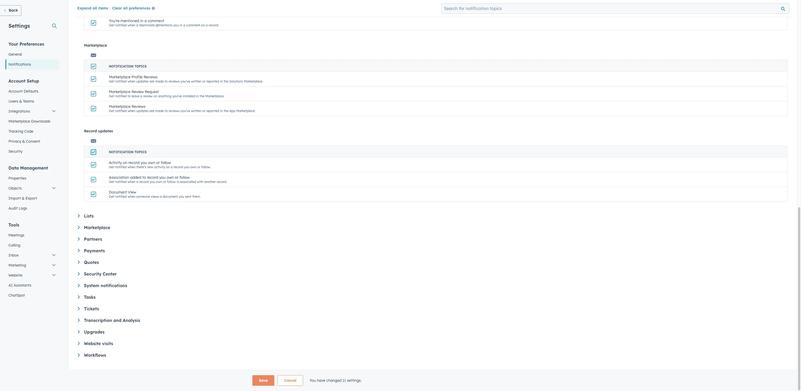 Task type: locate. For each thing, give the bounding box(es) containing it.
activity on record you own or follow get notified when there's new activity on a record you own or follow.
[[109, 161, 211, 169]]

caret image inside quotes dropdown button
[[78, 261, 80, 264]]

0 horizontal spatial all
[[93, 6, 97, 11]]

analysis
[[123, 318, 140, 323]]

the inside marketplace reviews get notified when updates are made to reviews you've written or reported in the app marketplace.
[[224, 109, 228, 113]]

caret image inside upgrades dropdown button
[[78, 331, 80, 334]]

0 vertical spatial notification topics
[[109, 64, 147, 68]]

website down 'marketing'
[[8, 273, 22, 278]]

reviews down leave
[[132, 104, 146, 109]]

1 horizontal spatial mentioned
[[243, 8, 259, 12]]

a up view
[[136, 180, 138, 184]]

0 vertical spatial reported
[[206, 79, 219, 83]]

7 get from the top
[[109, 180, 114, 184]]

visits
[[102, 341, 113, 347]]

the left app
[[224, 109, 228, 113]]

7 caret image from the top
[[78, 354, 80, 357]]

topics up there's
[[135, 150, 147, 154]]

when inside activity on record you own or follow get notified when there's new activity on a record you own or follow.
[[128, 165, 135, 169]]

app
[[229, 109, 235, 113]]

import
[[8, 196, 21, 201]]

on down own,
[[201, 23, 205, 27]]

website down upgrades on the left of the page
[[84, 341, 101, 347]]

ai assistants
[[8, 283, 31, 288]]

reported left solutions
[[206, 79, 219, 83]]

1 vertical spatial made
[[155, 109, 164, 113]]

1 made from the top
[[155, 79, 164, 83]]

2 topics from the top
[[135, 150, 147, 154]]

get up document
[[109, 180, 114, 184]]

caret image inside payments dropdown button
[[78, 249, 80, 253]]

when down leave
[[128, 109, 135, 113]]

reviews up marketplace review request get notified to leave a review on anything you've installed in the marketplace. on the top left
[[169, 79, 180, 83]]

when left there's
[[128, 165, 135, 169]]

management
[[20, 166, 48, 171]]

in inside marketplace profile reviews get notified when updates are made to reviews you've written or reported in the solutions marketplace.
[[220, 79, 223, 83]]

0 vertical spatial reviews
[[169, 79, 180, 83]]

tools element
[[5, 222, 59, 301]]

or inside marketplace profile reviews get notified when updates are made to reviews you've written or reported in the solutions marketplace.
[[202, 79, 205, 83]]

code
[[24, 129, 33, 134]]

2 all from the left
[[123, 6, 128, 11]]

a up association added to record you own or follow get notified when a record you own or follow is associated with another record.
[[171, 165, 173, 169]]

a inside comment on activity you're involved in get notified when there's a new comment on an activity you own, commented on, or were mentioned in.
[[147, 8, 149, 12]]

to
[[165, 79, 168, 83], [128, 94, 131, 98], [165, 109, 168, 113], [142, 175, 146, 180]]

or inside comment on activity you're involved in get notified when there's a new comment on an activity you own, commented on, or were mentioned in.
[[231, 8, 235, 12]]

you've inside marketplace review request get notified to leave a review on anything you've installed in the marketplace.
[[172, 94, 182, 98]]

1 topics from the top
[[135, 64, 147, 68]]

all inside clear all preferences 'button'
[[123, 6, 128, 11]]

marketplace for review
[[109, 90, 131, 94]]

2 notified from the top
[[115, 23, 127, 27]]

clear
[[112, 6, 122, 11]]

a right "there's"
[[147, 8, 149, 12]]

marketplace inside "account setup" element
[[8, 119, 30, 124]]

were
[[235, 8, 243, 12]]

caret image inside transcription and analysis dropdown button
[[78, 319, 80, 322]]

1 horizontal spatial security
[[84, 272, 101, 277]]

caret image left lists
[[78, 214, 80, 218]]

a down comment on activity you're involved in get notified when there's a new comment on an activity you own, commented on, or were mentioned in.
[[183, 23, 185, 27]]

get right items
[[109, 8, 114, 12]]

1 vertical spatial reviews
[[169, 109, 180, 113]]

notification up activity on the top left of page
[[109, 150, 134, 154]]

get inside the "you're mentioned in a comment get notified when a teammate @mentions you in a comment on a record."
[[109, 23, 114, 27]]

caret image for upgrades
[[78, 331, 80, 334]]

5 when from the top
[[128, 165, 135, 169]]

3 caret image from the top
[[78, 261, 80, 264]]

partners button
[[78, 237, 788, 242]]

sent
[[185, 195, 191, 199]]

1 vertical spatial new
[[147, 165, 153, 169]]

1 caret image from the top
[[78, 214, 80, 218]]

updates inside marketplace reviews get notified when updates are made to reviews you've written or reported in the app marketplace.
[[136, 109, 149, 113]]

data management element
[[5, 165, 59, 214]]

1 vertical spatial marketplace.
[[205, 94, 224, 98]]

users & teams link
[[5, 96, 59, 106]]

when up review
[[128, 79, 135, 83]]

caret image left system
[[78, 284, 80, 287]]

reviews inside marketplace profile reviews get notified when updates are made to reviews you've written or reported in the solutions marketplace.
[[169, 79, 180, 83]]

you right @mentions
[[173, 23, 179, 27]]

security for security
[[8, 149, 23, 154]]

you've inside marketplace reviews get notified when updates are made to reviews you've written or reported in the app marketplace.
[[181, 109, 190, 113]]

6 caret image from the top
[[78, 307, 80, 311]]

caret image left the tasks
[[78, 296, 80, 299]]

written down installed
[[191, 109, 201, 113]]

marketing
[[8, 263, 26, 268]]

updates
[[136, 79, 149, 83], [136, 109, 149, 113], [98, 129, 113, 134]]

association added to record you own or follow get notified when a record you own or follow is associated with another record.
[[109, 175, 227, 184]]

1 notification topics from the top
[[109, 64, 147, 68]]

get up association
[[109, 165, 114, 169]]

2 written from the top
[[191, 109, 201, 113]]

new inside comment on activity you're involved in get notified when there's a new comment on an activity you own, commented on, or were mentioned in.
[[150, 8, 156, 12]]

notified inside the "you're mentioned in a comment get notified when a teammate @mentions you in a comment on a record."
[[115, 23, 127, 27]]

0 vertical spatial new
[[150, 8, 156, 12]]

properties
[[8, 176, 26, 181]]

follow left is
[[167, 180, 176, 184]]

record. down commented
[[209, 23, 219, 27]]

your
[[8, 41, 18, 47]]

teammate
[[139, 23, 155, 27]]

0 vertical spatial security
[[8, 149, 23, 154]]

comment up the "you're mentioned in a comment get notified when a teammate @mentions you in a comment on a record."
[[157, 8, 171, 12]]

all right clear
[[123, 6, 128, 11]]

4 caret image from the top
[[78, 319, 80, 322]]

get inside activity on record you own or follow get notified when there's new activity on a record you own or follow.
[[109, 165, 114, 169]]

own left is
[[167, 175, 174, 180]]

marketplace reviews get notified when updates are made to reviews you've written or reported in the app marketplace.
[[109, 104, 256, 113]]

when left someone
[[128, 195, 135, 199]]

own right there's
[[148, 161, 155, 165]]

security inside "account setup" element
[[8, 149, 23, 154]]

1 vertical spatial topics
[[135, 150, 147, 154]]

them.
[[192, 195, 201, 199]]

notified inside marketplace review request get notified to leave a review on anything you've installed in the marketplace.
[[115, 94, 127, 98]]

0 horizontal spatial mentioned
[[121, 18, 139, 23]]

3 get from the top
[[109, 79, 114, 83]]

caret image for marketplace
[[78, 226, 80, 229]]

all for clear
[[123, 6, 128, 11]]

there's
[[136, 165, 146, 169]]

to up marketplace review request get notified to leave a review on anything you've installed in the marketplace. on the top left
[[165, 79, 168, 83]]

clear all preferences
[[112, 6, 150, 11]]

marketplace button
[[78, 225, 788, 230]]

4 get from the top
[[109, 94, 114, 98]]

notifications link
[[5, 59, 59, 69]]

caret image for partners
[[78, 238, 80, 241]]

8 notified from the top
[[115, 195, 127, 199]]

7 notified from the top
[[115, 180, 127, 184]]

downloads
[[31, 119, 50, 124]]

data management
[[8, 166, 48, 171]]

2 vertical spatial the
[[224, 109, 228, 113]]

website for website visits
[[84, 341, 101, 347]]

2 made from the top
[[155, 109, 164, 113]]

on inside the "you're mentioned in a comment get notified when a teammate @mentions you in a comment on a record."
[[201, 23, 205, 27]]

tracking code link
[[5, 126, 59, 137]]

Search for notification topics search field
[[441, 3, 789, 14]]

system notifications
[[84, 283, 127, 289]]

record
[[128, 161, 140, 165], [174, 165, 183, 169], [147, 175, 158, 180], [139, 180, 149, 184]]

1 vertical spatial notification topics
[[109, 150, 147, 154]]

notified
[[115, 8, 127, 12], [115, 23, 127, 27], [115, 79, 127, 83], [115, 94, 127, 98], [115, 109, 127, 113], [115, 165, 127, 169], [115, 180, 127, 184], [115, 195, 127, 199]]

notification
[[109, 64, 134, 68], [109, 150, 134, 154]]

caret image inside website visits dropdown button
[[78, 342, 80, 346]]

caret image inside workflows dropdown button
[[78, 354, 80, 357]]

activity
[[109, 161, 122, 165]]

to inside association added to record you own or follow get notified when a record you own or follow is associated with another record.
[[142, 175, 146, 180]]

view
[[128, 190, 136, 195]]

1 notified from the top
[[115, 8, 127, 12]]

2 reported from the top
[[206, 109, 219, 113]]

you left sent
[[179, 195, 184, 199]]

all
[[93, 6, 97, 11], [123, 6, 128, 11]]

11
[[343, 379, 346, 383]]

0 vertical spatial notification
[[109, 64, 134, 68]]

security for security center
[[84, 272, 101, 277]]

notified inside marketplace reviews get notified when updates are made to reviews you've written or reported in the app marketplace.
[[115, 109, 127, 113]]

0 horizontal spatial security
[[8, 149, 23, 154]]

a left "teammate"
[[136, 23, 138, 27]]

caret image for security center
[[78, 272, 80, 276]]

new for you
[[147, 165, 153, 169]]

& for export
[[22, 196, 25, 201]]

0 vertical spatial record.
[[209, 23, 219, 27]]

reported left app
[[206, 109, 219, 113]]

topics up 'profile'
[[135, 64, 147, 68]]

you've up installed
[[181, 79, 190, 83]]

get up record updates
[[109, 109, 114, 113]]

notified inside comment on activity you're involved in get notified when there's a new comment on an activity you own, commented on, or were mentioned in.
[[115, 8, 127, 12]]

comment inside comment on activity you're involved in get notified when there's a new comment on an activity you own, commented on, or were mentioned in.
[[157, 8, 171, 12]]

reported
[[206, 79, 219, 83], [206, 109, 219, 113]]

2 are from the top
[[149, 109, 154, 113]]

inbox
[[8, 253, 19, 258]]

2 account from the top
[[8, 89, 23, 94]]

5 notified from the top
[[115, 109, 127, 113]]

1 are from the top
[[149, 79, 154, 83]]

caret image left 'partners'
[[78, 238, 80, 241]]

defaults
[[24, 89, 38, 94]]

a inside activity on record you own or follow get notified when there's new activity on a record you own or follow.
[[171, 165, 173, 169]]

reviews
[[144, 75, 158, 79], [132, 104, 146, 109]]

on right review
[[154, 94, 157, 98]]

1 reviews from the top
[[169, 79, 180, 83]]

follow
[[161, 161, 171, 165], [179, 175, 190, 180], [167, 180, 176, 184]]

2 get from the top
[[109, 23, 114, 27]]

notification topics up activity on the top left of page
[[109, 150, 147, 154]]

get left leave
[[109, 94, 114, 98]]

caret image for lists
[[78, 214, 80, 218]]

3 when from the top
[[128, 79, 135, 83]]

when left "teammate"
[[128, 23, 135, 27]]

4 when from the top
[[128, 109, 135, 113]]

2 when from the top
[[128, 23, 135, 27]]

caret image
[[78, 226, 80, 229], [78, 249, 80, 253], [78, 272, 80, 276], [78, 319, 80, 322], [78, 331, 80, 334], [78, 342, 80, 346], [78, 354, 80, 357]]

added
[[130, 175, 141, 180]]

you left own,
[[193, 8, 199, 12]]

teams
[[23, 99, 34, 104]]

1 vertical spatial you've
[[172, 94, 182, 98]]

in left an
[[173, 4, 176, 8]]

system notifications button
[[78, 283, 788, 289]]

get inside marketplace reviews get notified when updates are made to reviews you've written or reported in the app marketplace.
[[109, 109, 114, 113]]

5 get from the top
[[109, 109, 114, 113]]

6 caret image from the top
[[78, 342, 80, 346]]

0 horizontal spatial website
[[8, 273, 22, 278]]

made down "anything"
[[155, 109, 164, 113]]

& right privacy
[[22, 139, 25, 144]]

activity left you're
[[132, 4, 145, 8]]

2 vertical spatial &
[[22, 196, 25, 201]]

when inside comment on activity you're involved in get notified when there's a new comment on an activity you own, commented on, or were mentioned in.
[[128, 8, 135, 12]]

1 vertical spatial &
[[22, 139, 25, 144]]

transcription and analysis
[[84, 318, 140, 323]]

notification for marketplace
[[109, 64, 134, 68]]

1 caret image from the top
[[78, 226, 80, 229]]

get inside marketplace profile reviews get notified when updates are made to reviews you've written or reported in the solutions marketplace.
[[109, 79, 114, 83]]

all for expand
[[93, 6, 97, 11]]

1 horizontal spatial activity
[[154, 165, 165, 169]]

save
[[259, 379, 268, 383]]

caret image inside lists dropdown button
[[78, 214, 80, 218]]

when inside marketplace profile reviews get notified when updates are made to reviews you've written or reported in the solutions marketplace.
[[128, 79, 135, 83]]

marketplace for downloads
[[8, 119, 30, 124]]

marketplace inside marketplace profile reviews get notified when updates are made to reviews you've written or reported in the solutions marketplace.
[[109, 75, 131, 79]]

& inside data management element
[[22, 196, 25, 201]]

0 vertical spatial mentioned
[[243, 8, 259, 12]]

written up installed
[[191, 79, 201, 83]]

mentioned left in.
[[243, 8, 259, 12]]

1 vertical spatial written
[[191, 109, 201, 113]]

quotes button
[[78, 260, 788, 265]]

a right views
[[160, 195, 162, 199]]

a down "there's"
[[144, 18, 147, 23]]

to inside marketplace profile reviews get notified when updates are made to reviews you've written or reported in the solutions marketplace.
[[165, 79, 168, 83]]

you up document view get notified when someone views a document you sent them.
[[150, 180, 155, 184]]

1 vertical spatial the
[[200, 94, 204, 98]]

0 vertical spatial account
[[8, 78, 26, 84]]

marketplace inside marketplace review request get notified to leave a review on anything you've installed in the marketplace.
[[109, 90, 131, 94]]

account up account defaults
[[8, 78, 26, 84]]

caret image inside system notifications 'dropdown button'
[[78, 284, 80, 287]]

0 vertical spatial written
[[191, 79, 201, 83]]

caret image inside partners "dropdown button"
[[78, 238, 80, 241]]

5 caret image from the top
[[78, 296, 80, 299]]

notification up 'profile'
[[109, 64, 134, 68]]

follow up association added to record you own or follow get notified when a record you own or follow is associated with another record.
[[161, 161, 171, 165]]

caret image inside security center dropdown button
[[78, 272, 80, 276]]

1 reported from the top
[[206, 79, 219, 83]]

activity right an
[[181, 8, 192, 12]]

your preferences element
[[5, 41, 59, 69]]

you've left installed
[[172, 94, 182, 98]]

when up view
[[128, 180, 135, 184]]

general link
[[5, 49, 59, 59]]

0 vertical spatial updates
[[136, 79, 149, 83]]

mentioned down clear all preferences
[[121, 18, 139, 23]]

get
[[109, 8, 114, 12], [109, 23, 114, 27], [109, 79, 114, 83], [109, 94, 114, 98], [109, 109, 114, 113], [109, 165, 114, 169], [109, 180, 114, 184], [109, 195, 114, 199]]

activity up association added to record you own or follow get notified when a record you own or follow is associated with another record.
[[154, 165, 165, 169]]

the inside marketplace review request get notified to leave a review on anything you've installed in the marketplace.
[[200, 94, 204, 98]]

1 vertical spatial reported
[[206, 109, 219, 113]]

tickets button
[[78, 307, 788, 312]]

1 horizontal spatial all
[[123, 6, 128, 11]]

1 horizontal spatial website
[[84, 341, 101, 347]]

the right installed
[[200, 94, 204, 98]]

someone
[[136, 195, 150, 199]]

to right added
[[142, 175, 146, 180]]

security down privacy
[[8, 149, 23, 154]]

1 vertical spatial reviews
[[132, 104, 146, 109]]

1 vertical spatial security
[[84, 272, 101, 277]]

marketing button
[[5, 261, 59, 271]]

account defaults
[[8, 89, 38, 94]]

notification topics for profile
[[109, 64, 147, 68]]

comment
[[157, 8, 171, 12], [148, 18, 164, 23], [186, 23, 200, 27]]

reviews down "anything"
[[169, 109, 180, 113]]

marketplace. inside marketplace profile reviews get notified when updates are made to reviews you've written or reported in the solutions marketplace.
[[244, 79, 263, 83]]

in
[[173, 4, 176, 8], [140, 18, 143, 23], [180, 23, 182, 27], [220, 79, 223, 83], [196, 94, 199, 98], [220, 109, 223, 113]]

0 vertical spatial website
[[8, 273, 22, 278]]

mentioned inside the "you're mentioned in a comment get notified when a teammate @mentions you in a comment on a record."
[[121, 18, 139, 23]]

7 when from the top
[[128, 195, 135, 199]]

in inside comment on activity you're involved in get notified when there's a new comment on an activity you own, commented on, or were mentioned in.
[[173, 4, 176, 8]]

2 notification from the top
[[109, 150, 134, 154]]

0 vertical spatial you've
[[181, 79, 190, 83]]

5 caret image from the top
[[78, 331, 80, 334]]

2 reviews from the top
[[169, 109, 180, 113]]

& left export
[[22, 196, 25, 201]]

2 caret image from the top
[[78, 238, 80, 241]]

caret image left tickets
[[78, 307, 80, 311]]

made inside marketplace reviews get notified when updates are made to reviews you've written or reported in the app marketplace.
[[155, 109, 164, 113]]

4 notified from the top
[[115, 94, 127, 98]]

you
[[309, 379, 316, 383]]

save button
[[252, 376, 274, 386]]

website visits button
[[78, 341, 788, 347]]

you've
[[181, 79, 190, 83], [172, 94, 182, 98], [181, 109, 190, 113]]

updates up review
[[136, 79, 149, 83]]

when inside the "you're mentioned in a comment get notified when a teammate @mentions you in a comment on a record."
[[128, 23, 135, 27]]

or inside marketplace reviews get notified when updates are made to reviews you've written or reported in the app marketplace.
[[202, 109, 205, 113]]

marketplace
[[84, 43, 107, 48], [109, 75, 131, 79], [109, 90, 131, 94], [109, 104, 131, 109], [8, 119, 30, 124], [84, 225, 110, 230]]

activity
[[132, 4, 145, 8], [181, 8, 192, 12], [154, 165, 165, 169]]

a down own,
[[206, 23, 208, 27]]

you have changed 11 settings.
[[309, 379, 362, 383]]

updates inside marketplace profile reviews get notified when updates are made to reviews you've written or reported in the solutions marketplace.
[[136, 79, 149, 83]]

website
[[8, 273, 22, 278], [84, 341, 101, 347]]

are up request
[[149, 79, 154, 83]]

caret image inside marketplace dropdown button
[[78, 226, 80, 229]]

new right "there's"
[[150, 8, 156, 12]]

0 vertical spatial marketplace.
[[244, 79, 263, 83]]

8 get from the top
[[109, 195, 114, 199]]

0 horizontal spatial activity
[[132, 4, 145, 8]]

1 vertical spatial website
[[84, 341, 101, 347]]

0 vertical spatial &
[[19, 99, 22, 104]]

caret image for workflows
[[78, 354, 80, 357]]

caret image inside 'tickets' dropdown button
[[78, 307, 80, 311]]

meetings link
[[5, 230, 59, 241]]

new
[[150, 8, 156, 12], [147, 165, 153, 169]]

website inside button
[[8, 273, 22, 278]]

written inside marketplace reviews get notified when updates are made to reviews you've written or reported in the app marketplace.
[[191, 109, 201, 113]]

4 caret image from the top
[[78, 284, 80, 287]]

reviews right 'profile'
[[144, 75, 158, 79]]

a right leave
[[140, 94, 142, 98]]

0 vertical spatial the
[[224, 79, 228, 83]]

1 vertical spatial updates
[[136, 109, 149, 113]]

2 notification topics from the top
[[109, 150, 147, 154]]

made up request
[[155, 79, 164, 83]]

1 vertical spatial notification
[[109, 150, 134, 154]]

1 written from the top
[[191, 79, 201, 83]]

new right there's
[[147, 165, 153, 169]]

settings.
[[347, 379, 362, 383]]

1 vertical spatial account
[[8, 89, 23, 94]]

1 vertical spatial are
[[149, 109, 154, 113]]

comment down own,
[[186, 23, 200, 27]]

when left "there's"
[[128, 8, 135, 12]]

0 vertical spatial reviews
[[144, 75, 158, 79]]

privacy
[[8, 139, 21, 144]]

the left solutions
[[224, 79, 228, 83]]

2 vertical spatial marketplace.
[[236, 109, 256, 113]]

1 get from the top
[[109, 8, 114, 12]]

caret image inside the tasks dropdown button
[[78, 296, 80, 299]]

are down review
[[149, 109, 154, 113]]

record. right another
[[217, 180, 227, 184]]

request
[[145, 90, 159, 94]]

3 notified from the top
[[115, 79, 127, 83]]

0 vertical spatial are
[[149, 79, 154, 83]]

marketplace.
[[244, 79, 263, 83], [205, 94, 224, 98], [236, 109, 256, 113]]

when
[[128, 8, 135, 12], [128, 23, 135, 27], [128, 79, 135, 83], [128, 109, 135, 113], [128, 165, 135, 169], [128, 180, 135, 184], [128, 195, 135, 199]]

you've inside marketplace profile reviews get notified when updates are made to reviews you've written or reported in the solutions marketplace.
[[181, 79, 190, 83]]

6 when from the top
[[128, 180, 135, 184]]

marketplace inside marketplace reviews get notified when updates are made to reviews you've written or reported in the app marketplace.
[[109, 104, 131, 109]]

0 vertical spatial made
[[155, 79, 164, 83]]

1 notification from the top
[[109, 64, 134, 68]]

1 vertical spatial mentioned
[[121, 18, 139, 23]]

to down "anything"
[[165, 109, 168, 113]]

1 account from the top
[[8, 78, 26, 84]]

3 caret image from the top
[[78, 272, 80, 276]]

1 all from the left
[[93, 6, 97, 11]]

0 vertical spatial topics
[[135, 64, 147, 68]]

payments
[[84, 248, 105, 254]]

marketplace. right app
[[236, 109, 256, 113]]

caret image for system notifications
[[78, 284, 80, 287]]

expand all items button
[[77, 6, 108, 11]]

6 get from the top
[[109, 165, 114, 169]]

in inside marketplace reviews get notified when updates are made to reviews you've written or reported in the app marketplace.
[[220, 109, 223, 113]]

you're mentioned in a comment get notified when a teammate @mentions you in a comment on a record.
[[109, 18, 219, 27]]

new inside activity on record you own or follow get notified when there's new activity on a record you own or follow.
[[147, 165, 153, 169]]

notification topics up 'profile'
[[109, 64, 147, 68]]

transcription and analysis button
[[78, 318, 788, 323]]

lists
[[84, 214, 94, 219]]

calling
[[8, 243, 20, 248]]

you've down installed
[[181, 109, 190, 113]]

follow inside activity on record you own or follow get notified when there's new activity on a record you own or follow.
[[161, 161, 171, 165]]

1 when from the top
[[128, 8, 135, 12]]

6 notified from the top
[[115, 165, 127, 169]]

reported inside marketplace profile reviews get notified when updates are made to reviews you've written or reported in the solutions marketplace.
[[206, 79, 219, 83]]

installed
[[183, 94, 195, 98]]

2 vertical spatial you've
[[181, 109, 190, 113]]

2 caret image from the top
[[78, 249, 80, 253]]

caret image for tickets
[[78, 307, 80, 311]]

account up users
[[8, 89, 23, 94]]

caret image
[[78, 214, 80, 218], [78, 238, 80, 241], [78, 261, 80, 264], [78, 284, 80, 287], [78, 296, 80, 299], [78, 307, 80, 311]]

1 vertical spatial record.
[[217, 180, 227, 184]]



Task type: vqa. For each thing, say whether or not it's contained in the screenshot.
System notifications
yes



Task type: describe. For each thing, give the bounding box(es) containing it.
mentioned inside comment on activity you're involved in get notified when there's a new comment on an activity you own, commented on, or were mentioned in.
[[243, 8, 259, 12]]

marketplace profile reviews get notified when updates are made to reviews you've written or reported in the solutions marketplace.
[[109, 75, 263, 83]]

the inside marketplace profile reviews get notified when updates are made to reviews you've written or reported in the solutions marketplace.
[[224, 79, 228, 83]]

notified inside marketplace profile reviews get notified when updates are made to reviews you've written or reported in the solutions marketplace.
[[115, 79, 127, 83]]

in inside marketplace review request get notified to leave a review on anything you've installed in the marketplace.
[[196, 94, 199, 98]]

when inside marketplace reviews get notified when updates are made to reviews you've written or reported in the app marketplace.
[[128, 109, 135, 113]]

your preferences
[[8, 41, 44, 47]]

notified inside document view get notified when someone views a document you sent them.
[[115, 195, 127, 199]]

marketplace. inside marketplace review request get notified to leave a review on anything you've installed in the marketplace.
[[205, 94, 224, 98]]

back
[[9, 8, 18, 13]]

security center button
[[78, 272, 788, 277]]

import & export
[[8, 196, 37, 201]]

in down "there's"
[[140, 18, 143, 23]]

comment down you're
[[148, 18, 164, 23]]

tasks button
[[78, 295, 788, 300]]

are inside marketplace reviews get notified when updates are made to reviews you've written or reported in the app marketplace.
[[149, 109, 154, 113]]

data
[[8, 166, 19, 171]]

2 horizontal spatial activity
[[181, 8, 192, 12]]

to inside marketplace review request get notified to leave a review on anything you've installed in the marketplace.
[[128, 94, 131, 98]]

notified inside association added to record you own or follow get notified when a record you own or follow is associated with another record.
[[115, 180, 127, 184]]

document
[[163, 195, 178, 199]]

record. inside the "you're mentioned in a comment get notified when a teammate @mentions you in a comment on a record."
[[209, 23, 219, 27]]

a inside marketplace review request get notified to leave a review on anything you've installed in the marketplace.
[[140, 94, 142, 98]]

get inside marketplace review request get notified to leave a review on anything you've installed in the marketplace.
[[109, 94, 114, 98]]

chatspot
[[8, 293, 25, 298]]

follow right is
[[179, 175, 190, 180]]

own up document view get notified when someone views a document you sent them.
[[156, 180, 162, 184]]

to inside marketplace reviews get notified when updates are made to reviews you've written or reported in the app marketplace.
[[165, 109, 168, 113]]

notifications
[[8, 62, 31, 67]]

back link
[[0, 5, 21, 16]]

clear all preferences button
[[112, 6, 157, 12]]

transcription
[[84, 318, 112, 323]]

views
[[151, 195, 159, 199]]

you inside document view get notified when someone views a document you sent them.
[[179, 195, 184, 199]]

record up someone
[[139, 180, 149, 184]]

2 vertical spatial updates
[[98, 129, 113, 134]]

caret image for quotes
[[78, 261, 80, 264]]

solutions
[[229, 79, 243, 83]]

new for you're
[[150, 8, 156, 12]]

system
[[84, 283, 99, 289]]

chatspot link
[[5, 291, 59, 301]]

import & export link
[[5, 194, 59, 204]]

on right comment
[[127, 4, 131, 8]]

meetings
[[8, 233, 24, 238]]

caret image for website visits
[[78, 342, 80, 346]]

marketplace for profile
[[109, 75, 131, 79]]

are inside marketplace profile reviews get notified when updates are made to reviews you've written or reported in the solutions marketplace.
[[149, 79, 154, 83]]

made inside marketplace profile reviews get notified when updates are made to reviews you've written or reported in the solutions marketplace.
[[155, 79, 164, 83]]

tracking code
[[8, 129, 33, 134]]

& for consent
[[22, 139, 25, 144]]

marketplace for reviews
[[109, 104, 131, 109]]

review
[[132, 90, 144, 94]]

integrations
[[8, 109, 30, 114]]

tools
[[8, 223, 19, 228]]

follow.
[[201, 165, 211, 169]]

activity inside activity on record you own or follow get notified when there's new activity on a record you own or follow.
[[154, 165, 165, 169]]

cancel
[[284, 379, 296, 383]]

you've for marketplace profile reviews
[[181, 79, 190, 83]]

you inside the "you're mentioned in a comment get notified when a teammate @mentions you in a comment on a record."
[[173, 23, 179, 27]]

when inside document view get notified when someone views a document you sent them.
[[128, 195, 135, 199]]

a inside document view get notified when someone views a document you sent them.
[[160, 195, 162, 199]]

account setup element
[[5, 78, 59, 157]]

topics for record
[[135, 150, 147, 154]]

record. inside association added to record you own or follow get notified when a record you own or follow is associated with another record.
[[217, 180, 227, 184]]

on inside marketplace review request get notified to leave a review on anything you've installed in the marketplace.
[[154, 94, 157, 98]]

review
[[143, 94, 153, 98]]

ai assistants link
[[5, 281, 59, 291]]

you've for marketplace review request
[[172, 94, 182, 98]]

upgrades
[[84, 330, 104, 335]]

website button
[[5, 271, 59, 281]]

document
[[109, 190, 127, 195]]

an
[[176, 8, 180, 12]]

on right activity on the top left of page
[[123, 161, 127, 165]]

users & teams
[[8, 99, 34, 104]]

on,
[[226, 8, 231, 12]]

a inside association added to record you own or follow get notified when a record you own or follow is associated with another record.
[[136, 180, 138, 184]]

marketplace. inside marketplace reviews get notified when updates are made to reviews you've written or reported in the app marketplace.
[[236, 109, 256, 113]]

get inside document view get notified when someone views a document you sent them.
[[109, 195, 114, 199]]

when inside association added to record you own or follow get notified when a record you own or follow is associated with another record.
[[128, 180, 135, 184]]

in down an
[[180, 23, 182, 27]]

notification for activity
[[109, 150, 134, 154]]

account for account defaults
[[8, 89, 23, 94]]

reviews inside marketplace profile reviews get notified when updates are made to reviews you've written or reported in the solutions marketplace.
[[144, 75, 158, 79]]

on left an
[[172, 8, 176, 12]]

you down activity on record you own or follow get notified when there's new activity on a record you own or follow.
[[159, 175, 166, 180]]

on up association added to record you own or follow get notified when a record you own or follow is associated with another record.
[[166, 165, 170, 169]]

notification topics for on
[[109, 150, 147, 154]]

and
[[113, 318, 121, 323]]

& for teams
[[19, 99, 22, 104]]

reviews inside marketplace reviews get notified when updates are made to reviews you've written or reported in the app marketplace.
[[132, 104, 146, 109]]

reviews inside marketplace reviews get notified when updates are made to reviews you've written or reported in the app marketplace.
[[169, 109, 180, 113]]

topics for reviews
[[135, 64, 147, 68]]

association
[[109, 175, 129, 180]]

account for account setup
[[8, 78, 26, 84]]

record down activity on record you own or follow get notified when there's new activity on a record you own or follow.
[[147, 175, 158, 180]]

involved
[[158, 4, 172, 8]]

marketplace downloads
[[8, 119, 50, 124]]

is
[[177, 180, 179, 184]]

logs
[[19, 206, 27, 211]]

reported inside marketplace reviews get notified when updates are made to reviews you've written or reported in the app marketplace.
[[206, 109, 219, 113]]

workflows
[[84, 353, 106, 358]]

own,
[[199, 8, 206, 12]]

tickets
[[84, 307, 99, 312]]

anything
[[158, 94, 171, 98]]

you up the associated
[[184, 165, 189, 169]]

document view get notified when someone views a document you sent them.
[[109, 190, 201, 199]]

written inside marketplace profile reviews get notified when updates are made to reviews you've written or reported in the solutions marketplace.
[[191, 79, 201, 83]]

record up is
[[174, 165, 183, 169]]

record up added
[[128, 161, 140, 165]]

you inside comment on activity you're involved in get notified when there's a new comment on an activity you own, commented on, or were mentioned in.
[[193, 8, 199, 12]]

consent
[[26, 139, 40, 144]]

website for website
[[8, 273, 22, 278]]

comment
[[109, 4, 126, 8]]

caret image for transcription and analysis
[[78, 319, 80, 322]]

assistants
[[14, 283, 31, 288]]

lists button
[[78, 214, 788, 219]]

preferences
[[129, 6, 150, 11]]

get inside association added to record you own or follow get notified when a record you own or follow is associated with another record.
[[109, 180, 114, 184]]

notified inside activity on record you own or follow get notified when there's new activity on a record you own or follow.
[[115, 165, 127, 169]]

users
[[8, 99, 18, 104]]

record updates
[[84, 129, 113, 134]]

caret image for tasks
[[78, 296, 80, 299]]

associated
[[180, 180, 196, 184]]

expand
[[77, 6, 91, 11]]

get inside comment on activity you're involved in get notified when there's a new comment on an activity you own, commented on, or were mentioned in.
[[109, 8, 114, 12]]

caret image for payments
[[78, 249, 80, 253]]

items
[[98, 6, 108, 11]]

website visits
[[84, 341, 113, 347]]

tasks
[[84, 295, 96, 300]]

payments button
[[78, 248, 788, 254]]

integrations button
[[5, 106, 59, 116]]

changed
[[326, 379, 342, 383]]

export
[[26, 196, 37, 201]]

own left follow.
[[190, 165, 196, 169]]

you up added
[[141, 161, 147, 165]]

quotes
[[84, 260, 99, 265]]

audit
[[8, 206, 18, 211]]

upgrades button
[[78, 330, 788, 335]]



